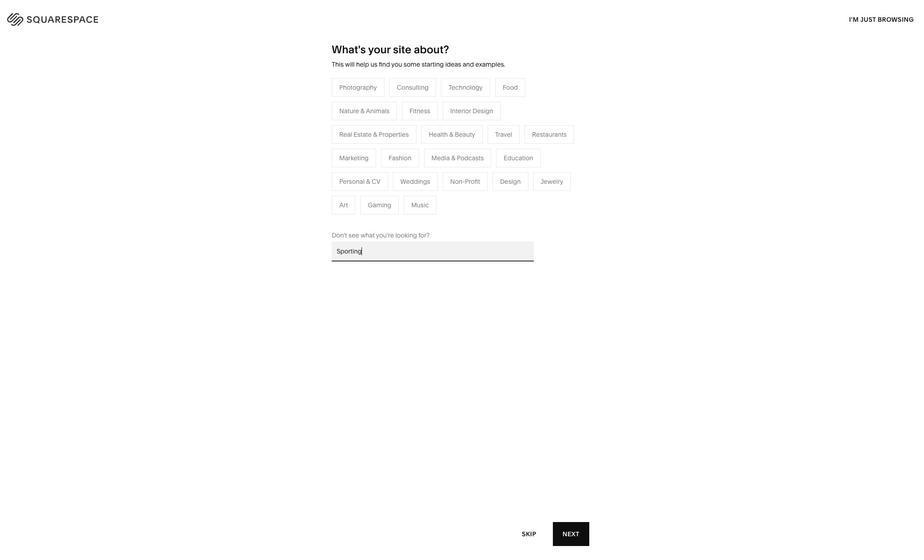 Task type: describe. For each thing, give the bounding box(es) containing it.
home & decor
[[452, 123, 495, 131]]

and
[[463, 60, 474, 68]]

home & decor link
[[452, 123, 504, 131]]

profits
[[321, 163, 339, 171]]

0 vertical spatial non-
[[306, 163, 321, 171]]

starting
[[422, 60, 444, 68]]

weddings link
[[359, 177, 397, 185]]

help
[[356, 60, 369, 68]]

about?
[[414, 43, 449, 56]]

travel inside option
[[495, 131, 513, 139]]

squarespace logo image
[[18, 11, 116, 25]]

community & non-profits link
[[265, 163, 348, 171]]

real inside option
[[340, 131, 352, 139]]

interior design
[[451, 107, 494, 115]]

events link
[[359, 163, 387, 171]]

i'm just browsing link
[[850, 7, 915, 32]]

bloom image
[[341, 304, 581, 559]]

music
[[412, 201, 429, 209]]

real estate & properties link
[[359, 190, 437, 198]]

this
[[332, 60, 344, 68]]

Personal & CV radio
[[332, 172, 388, 191]]

Real Estate & Properties radio
[[332, 125, 417, 144]]

Fashion radio
[[381, 149, 419, 167]]

events
[[359, 163, 378, 171]]

browsing
[[878, 15, 915, 23]]

0 horizontal spatial travel
[[359, 123, 376, 131]]

& right the home
[[472, 123, 476, 131]]

& down weddings link
[[393, 190, 397, 198]]

what
[[361, 231, 375, 239]]

your
[[368, 43, 391, 56]]

restaurants inside radio
[[533, 131, 567, 139]]

fitness inside option
[[410, 107, 431, 115]]

1 vertical spatial fitness
[[452, 150, 473, 158]]

nature & animals link
[[452, 137, 512, 145]]

non- inside radio
[[451, 178, 465, 186]]

Food radio
[[495, 78, 526, 97]]

restaurants link
[[359, 137, 402, 145]]

interior
[[451, 107, 471, 115]]

health
[[429, 131, 448, 139]]

travel link
[[359, 123, 385, 131]]

1 vertical spatial nature & animals
[[452, 137, 503, 145]]

for?
[[419, 231, 430, 239]]

Travel radio
[[488, 125, 520, 144]]

jewelry
[[541, 178, 564, 186]]

don't
[[332, 231, 347, 239]]

site
[[393, 43, 412, 56]]

0 horizontal spatial design
[[473, 107, 494, 115]]

Nature & Animals radio
[[332, 102, 397, 120]]

what's your site about? this will help us find you some starting ideas and examples.
[[332, 43, 506, 68]]

consulting
[[397, 83, 429, 91]]

home
[[452, 123, 470, 131]]

Music radio
[[404, 196, 437, 215]]

just
[[861, 15, 877, 23]]

media inside option
[[432, 154, 450, 162]]

marketing
[[340, 154, 369, 162]]

gaming
[[368, 201, 392, 209]]

Education radio
[[497, 149, 541, 167]]

looking
[[396, 231, 417, 239]]

profit
[[465, 178, 480, 186]]

& right the health
[[450, 131, 454, 139]]

Interior Design radio
[[443, 102, 501, 120]]

Technology radio
[[441, 78, 491, 97]]

Don't see what you're looking for? field
[[332, 242, 534, 262]]

you
[[392, 60, 402, 68]]

Art radio
[[332, 196, 356, 215]]

i'm
[[850, 15, 859, 23]]

1 vertical spatial real estate & properties
[[359, 190, 428, 198]]

Weddings radio
[[393, 172, 438, 191]]

ideas
[[446, 60, 461, 68]]

properties inside option
[[379, 131, 409, 139]]

media & podcasts link
[[359, 150, 420, 158]]

technology
[[449, 83, 483, 91]]

you're
[[376, 231, 394, 239]]



Task type: locate. For each thing, give the bounding box(es) containing it.
& left cv in the left top of the page
[[366, 178, 370, 186]]

nature down 'photography'
[[340, 107, 359, 115]]

real down personal & cv
[[359, 190, 371, 198]]

0 horizontal spatial restaurants
[[359, 137, 393, 145]]

Gaming radio
[[361, 196, 399, 215]]

decor
[[477, 123, 495, 131]]

1 vertical spatial animals
[[479, 137, 503, 145]]

1 horizontal spatial estate
[[373, 190, 391, 198]]

skip
[[522, 530, 537, 538]]

Photography radio
[[332, 78, 385, 97]]

0 horizontal spatial media & podcasts
[[359, 150, 411, 158]]

1 vertical spatial nature
[[452, 137, 472, 145]]

1 horizontal spatial nature & animals
[[452, 137, 503, 145]]

0 vertical spatial fitness
[[410, 107, 431, 115]]

1 horizontal spatial nature
[[452, 137, 472, 145]]

1 horizontal spatial real
[[359, 190, 371, 198]]

real estate & properties inside option
[[340, 131, 409, 139]]

& right community
[[300, 163, 304, 171]]

animals down decor
[[479, 137, 503, 145]]

0 vertical spatial real estate & properties
[[340, 131, 409, 139]]

education
[[504, 154, 534, 162]]

& inside option
[[361, 107, 365, 115]]

1 horizontal spatial design
[[500, 178, 521, 186]]

1 horizontal spatial podcasts
[[457, 154, 484, 162]]

0 horizontal spatial podcasts
[[384, 150, 411, 158]]

fashion
[[389, 154, 412, 162]]

skip button
[[512, 522, 546, 547]]

1 horizontal spatial media
[[432, 154, 450, 162]]

real estate & properties
[[340, 131, 409, 139], [359, 190, 428, 198]]

1 vertical spatial properties
[[398, 190, 428, 198]]

estate down nature & animals option
[[354, 131, 372, 139]]

1 vertical spatial design
[[500, 178, 521, 186]]

1 horizontal spatial weddings
[[401, 178, 431, 186]]

some
[[404, 60, 420, 68]]

animals
[[366, 107, 390, 115], [479, 137, 503, 145]]

non- right community
[[306, 163, 321, 171]]

beauty
[[455, 131, 475, 139]]

weddings down events link
[[359, 177, 388, 185]]

properties up 'media & podcasts' link
[[379, 131, 409, 139]]

examples.
[[476, 60, 506, 68]]

animals inside option
[[366, 107, 390, 115]]

1 horizontal spatial non-
[[451, 178, 465, 186]]

0 horizontal spatial fitness
[[410, 107, 431, 115]]

nature & animals down home & decor link
[[452, 137, 503, 145]]

will
[[345, 60, 355, 68]]

travel down nature & animals option
[[359, 123, 376, 131]]

media & podcasts
[[359, 150, 411, 158], [432, 154, 484, 162]]

Design radio
[[493, 172, 529, 191]]

non-profit
[[451, 178, 480, 186]]

fitness down consulting radio
[[410, 107, 431, 115]]

fitness link
[[452, 150, 482, 158]]

0 horizontal spatial real
[[340, 131, 352, 139]]

podcasts inside option
[[457, 154, 484, 162]]

i'm just browsing
[[850, 15, 915, 23]]

nature & animals up travel link
[[340, 107, 390, 115]]

Restaurants radio
[[525, 125, 575, 144]]

properties up music
[[398, 190, 428, 198]]

travel
[[359, 123, 376, 131], [495, 131, 513, 139]]

Non-Profit radio
[[443, 172, 488, 191]]

restaurants down travel link
[[359, 137, 393, 145]]

0 horizontal spatial nature & animals
[[340, 107, 390, 115]]

1 horizontal spatial restaurants
[[533, 131, 567, 139]]

community
[[265, 163, 299, 171]]

Media & Podcasts radio
[[424, 149, 492, 167]]

media
[[359, 150, 377, 158], [432, 154, 450, 162]]

nature & animals inside option
[[340, 107, 390, 115]]

media & podcasts down health & beauty option
[[432, 154, 484, 162]]

& down home & decor
[[474, 137, 478, 145]]

food
[[503, 83, 518, 91]]

design down the 'education'
[[500, 178, 521, 186]]

next button
[[553, 523, 590, 547]]

weddings inside "weddings" option
[[401, 178, 431, 186]]

0 vertical spatial design
[[473, 107, 494, 115]]

art
[[340, 201, 348, 209]]

real estate & properties up 'media & podcasts' link
[[340, 131, 409, 139]]

real
[[340, 131, 352, 139], [359, 190, 371, 198]]

podcasts down nature & animals link
[[457, 154, 484, 162]]

nature & animals
[[340, 107, 390, 115], [452, 137, 503, 145]]

media up events
[[359, 150, 377, 158]]

0 vertical spatial estate
[[354, 131, 372, 139]]

& up 'media & podcasts' link
[[373, 131, 377, 139]]

non- down media & podcasts option
[[451, 178, 465, 186]]

don't see what you're looking for?
[[332, 231, 430, 239]]

Health & Beauty radio
[[422, 125, 483, 144]]

1 vertical spatial real
[[359, 190, 371, 198]]

fitness
[[410, 107, 431, 115], [452, 150, 473, 158]]

community & non-profits
[[265, 163, 339, 171]]

design up decor
[[473, 107, 494, 115]]

health & beauty
[[429, 131, 475, 139]]

nature
[[340, 107, 359, 115], [452, 137, 472, 145]]

estate up gaming
[[373, 190, 391, 198]]

cv
[[372, 178, 381, 186]]

1 vertical spatial estate
[[373, 190, 391, 198]]

next
[[563, 530, 580, 538]]

1 horizontal spatial travel
[[495, 131, 513, 139]]

estate inside option
[[354, 131, 372, 139]]

design
[[473, 107, 494, 115], [500, 178, 521, 186]]

restaurants up education option
[[533, 131, 567, 139]]

Marketing radio
[[332, 149, 376, 167]]

& down restaurants link
[[378, 150, 383, 158]]

1 horizontal spatial fitness
[[452, 150, 473, 158]]

media down the health
[[432, 154, 450, 162]]

find
[[379, 60, 390, 68]]

0 horizontal spatial weddings
[[359, 177, 388, 185]]

0 horizontal spatial estate
[[354, 131, 372, 139]]

Fitness radio
[[402, 102, 438, 120]]

0 horizontal spatial media
[[359, 150, 377, 158]]

Jewelry radio
[[534, 172, 571, 191]]

properties
[[379, 131, 409, 139], [398, 190, 428, 198]]

real up marketing
[[340, 131, 352, 139]]

1 vertical spatial non-
[[451, 178, 465, 186]]

podcasts down restaurants link
[[384, 150, 411, 158]]

0 horizontal spatial nature
[[340, 107, 359, 115]]

0 horizontal spatial animals
[[366, 107, 390, 115]]

1 horizontal spatial media & podcasts
[[432, 154, 484, 162]]

weddings up real estate & properties link on the top of page
[[401, 178, 431, 186]]

&
[[361, 107, 365, 115], [472, 123, 476, 131], [373, 131, 377, 139], [450, 131, 454, 139], [474, 137, 478, 145], [378, 150, 383, 158], [452, 154, 456, 162], [300, 163, 304, 171], [366, 178, 370, 186], [393, 190, 397, 198]]

restaurants
[[533, 131, 567, 139], [359, 137, 393, 145]]

media & podcasts inside option
[[432, 154, 484, 162]]

squarespace logo link
[[18, 11, 195, 25]]

0 vertical spatial nature & animals
[[340, 107, 390, 115]]

media & podcasts down restaurants link
[[359, 150, 411, 158]]

us
[[371, 60, 378, 68]]

what's
[[332, 43, 366, 56]]

personal & cv
[[340, 178, 381, 186]]

see
[[349, 231, 359, 239]]

weddings
[[359, 177, 388, 185], [401, 178, 431, 186]]

0 vertical spatial real
[[340, 131, 352, 139]]

1 horizontal spatial animals
[[479, 137, 503, 145]]

Consulting radio
[[390, 78, 436, 97]]

& down health & beauty option
[[452, 154, 456, 162]]

0 vertical spatial animals
[[366, 107, 390, 115]]

photography
[[340, 83, 377, 91]]

podcasts
[[384, 150, 411, 158], [457, 154, 484, 162]]

0 horizontal spatial non-
[[306, 163, 321, 171]]

travel right decor
[[495, 131, 513, 139]]

0 vertical spatial properties
[[379, 131, 409, 139]]

& up travel link
[[361, 107, 365, 115]]

fitness down beauty
[[452, 150, 473, 158]]

0 vertical spatial nature
[[340, 107, 359, 115]]

real estate & properties up gaming
[[359, 190, 428, 198]]

nature inside option
[[340, 107, 359, 115]]

animals up travel link
[[366, 107, 390, 115]]

estate
[[354, 131, 372, 139], [373, 190, 391, 198]]

nature down the home
[[452, 137, 472, 145]]

personal
[[340, 178, 365, 186]]

non-
[[306, 163, 321, 171], [451, 178, 465, 186]]



Task type: vqa. For each thing, say whether or not it's contained in the screenshot.
Home & Decor link
yes



